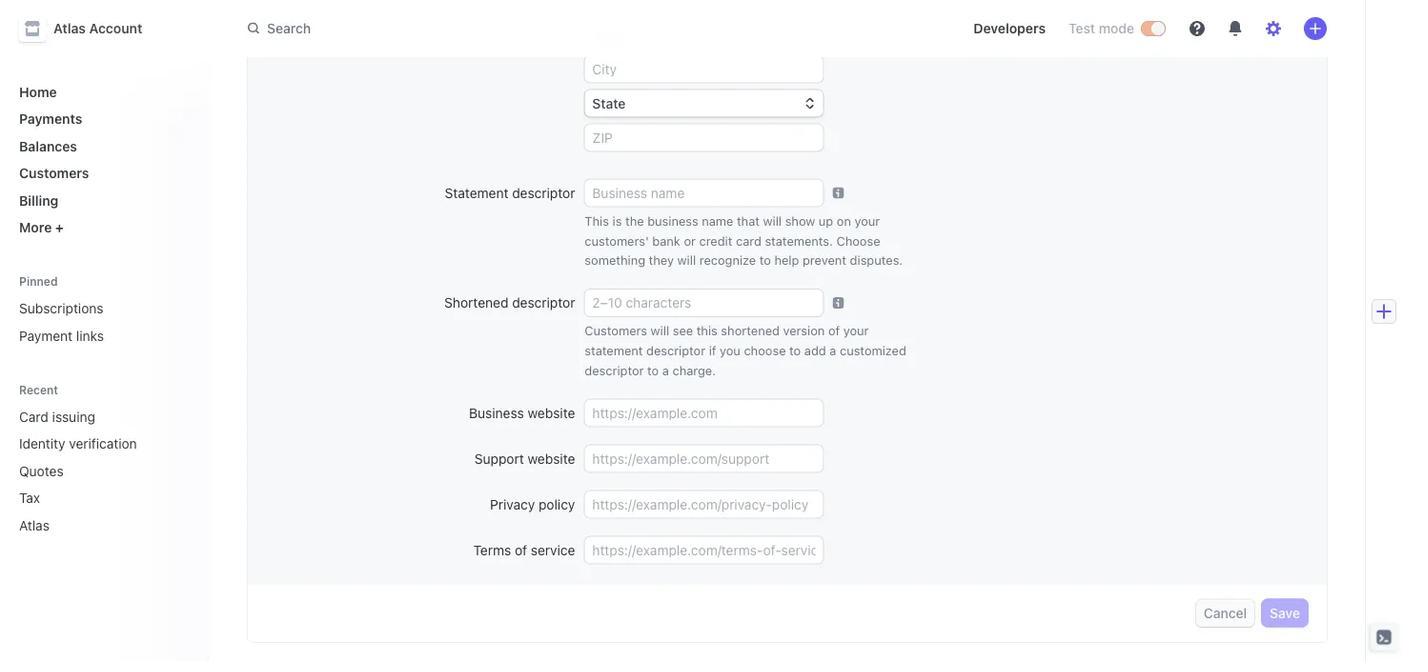 Task type: vqa. For each thing, say whether or not it's contained in the screenshot.
Subscriptions link
yes



Task type: locate. For each thing, give the bounding box(es) containing it.
identity
[[19, 436, 65, 452]]

2 horizontal spatial to
[[789, 343, 801, 358]]

recent element
[[0, 401, 210, 541]]

tax link
[[11, 483, 168, 514]]

1 vertical spatial will
[[677, 253, 696, 268]]

bank
[[652, 233, 681, 248]]

atlas left account
[[53, 20, 86, 36]]

your up choose
[[855, 214, 880, 228]]

0 horizontal spatial to
[[647, 363, 659, 378]]

pinned navigation links element
[[11, 274, 194, 351]]

to inside this is the business name that will show up on your customers' bank or credit card statements. choose something they will recognize to help prevent disputes.
[[760, 253, 771, 268]]

1 horizontal spatial of
[[828, 324, 840, 338]]

0 horizontal spatial customers
[[19, 165, 89, 181]]

2 horizontal spatial will
[[763, 214, 782, 228]]

will down or
[[677, 253, 696, 268]]

identity verification link
[[11, 429, 168, 459]]

1 website from the top
[[528, 405, 575, 421]]

they
[[649, 253, 674, 268]]

1 horizontal spatial customers
[[585, 324, 647, 338]]

1 vertical spatial a
[[662, 363, 669, 378]]

customers
[[19, 165, 89, 181], [585, 324, 647, 338]]

to
[[760, 253, 771, 268], [789, 343, 801, 358], [647, 363, 659, 378]]

payments link
[[11, 103, 194, 134]]

1 horizontal spatial to
[[760, 253, 771, 268]]

see
[[673, 324, 693, 338]]

test mode
[[1069, 20, 1134, 36]]

website up policy
[[528, 451, 575, 467]]

of inside customers will see this shortened version of your statement descriptor if you choose to add a customized descriptor to a charge.
[[828, 324, 840, 338]]

payment
[[19, 328, 73, 344]]

to left add on the bottom right
[[789, 343, 801, 358]]

or
[[684, 233, 696, 248]]

0 vertical spatial atlas
[[53, 20, 86, 36]]

website for business website
[[528, 405, 575, 421]]

statement
[[585, 343, 643, 358]]

Support website text field
[[585, 446, 823, 472]]

recent
[[19, 383, 58, 396]]

atlas
[[53, 20, 86, 36], [19, 518, 50, 533]]

a right add on the bottom right
[[830, 343, 836, 358]]

mode
[[1099, 20, 1134, 36]]

customized
[[840, 343, 907, 358]]

0 vertical spatial a
[[830, 343, 836, 358]]

pinned element
[[11, 293, 194, 351]]

0 vertical spatial to
[[760, 253, 771, 268]]

1 horizontal spatial atlas
[[53, 20, 86, 36]]

atlas inside atlas account button
[[53, 20, 86, 36]]

prevent
[[803, 253, 847, 268]]

card issuing link
[[11, 401, 168, 432]]

1 horizontal spatial a
[[830, 343, 836, 358]]

business
[[647, 214, 698, 228]]

customers inside customers link
[[19, 165, 89, 181]]

show
[[785, 214, 815, 228]]

of right terms
[[515, 542, 527, 558]]

customers for customers will see this shortened version of your statement descriptor if you choose to add a customized descriptor to a charge.
[[585, 324, 647, 338]]

the
[[625, 214, 644, 228]]

this
[[585, 214, 609, 228]]

0 vertical spatial your
[[855, 214, 880, 228]]

this is the business name that will show up on your customers' bank or credit card statements. choose something they will recognize to help prevent disputes.
[[585, 214, 903, 268]]

choose
[[836, 233, 880, 248]]

your
[[855, 214, 880, 228], [843, 324, 869, 338]]

1 vertical spatial website
[[528, 451, 575, 467]]

your up customized
[[843, 324, 869, 338]]

customers up statement
[[585, 324, 647, 338]]

0 horizontal spatial a
[[662, 363, 669, 378]]

will
[[763, 214, 782, 228], [677, 253, 696, 268], [651, 324, 669, 338]]

Terms of service text field
[[585, 537, 823, 564]]

1 vertical spatial your
[[843, 324, 869, 338]]

website up support website
[[528, 405, 575, 421]]

0 horizontal spatial will
[[651, 324, 669, 338]]

1 vertical spatial of
[[515, 542, 527, 558]]

developers link
[[966, 13, 1053, 44]]

2 vertical spatial to
[[647, 363, 659, 378]]

2 website from the top
[[528, 451, 575, 467]]

developers
[[974, 20, 1046, 36]]

add
[[804, 343, 826, 358]]

business
[[469, 405, 524, 421]]

ZIP text field
[[585, 124, 823, 151]]

+
[[55, 220, 64, 235]]

service
[[531, 542, 575, 558]]

issuing
[[52, 409, 95, 425]]

descriptor
[[512, 185, 575, 201], [512, 295, 575, 311], [646, 343, 706, 358], [585, 363, 644, 378]]

payment links link
[[11, 320, 194, 351]]

card
[[736, 233, 762, 248]]

descriptor down statement
[[585, 363, 644, 378]]

atlas down tax
[[19, 518, 50, 533]]

links
[[76, 328, 104, 344]]

shortened
[[444, 295, 509, 311]]

of
[[828, 324, 840, 338], [515, 542, 527, 558]]

to left help
[[760, 253, 771, 268]]

this
[[697, 324, 718, 338]]

website
[[528, 405, 575, 421], [528, 451, 575, 467]]

help image
[[1190, 21, 1205, 36]]

shortened
[[721, 324, 780, 338]]

customers down balances
[[19, 165, 89, 181]]

a left charge. at the bottom of the page
[[662, 363, 669, 378]]

billing
[[19, 193, 58, 208]]

to left charge. at the bottom of the page
[[647, 363, 659, 378]]

will inside customers will see this shortened version of your statement descriptor if you choose to add a customized descriptor to a charge.
[[651, 324, 669, 338]]

descriptor down see
[[646, 343, 706, 358]]

2 vertical spatial will
[[651, 324, 669, 338]]

1 vertical spatial customers
[[585, 324, 647, 338]]

privacy policy
[[490, 497, 575, 512]]

pinned
[[19, 275, 58, 288]]

of right version
[[828, 324, 840, 338]]

more
[[19, 220, 52, 235]]

a
[[830, 343, 836, 358], [662, 363, 669, 378]]

charge.
[[673, 363, 716, 378]]

will left see
[[651, 324, 669, 338]]

atlas for atlas
[[19, 518, 50, 533]]

your inside this is the business name that will show up on your customers' bank or credit card statements. choose something they will recognize to help prevent disputes.
[[855, 214, 880, 228]]

0 horizontal spatial atlas
[[19, 518, 50, 533]]

atlas inside atlas link
[[19, 518, 50, 533]]

0 vertical spatial customers
[[19, 165, 89, 181]]

subscriptions
[[19, 301, 103, 316]]

will right the that
[[763, 214, 782, 228]]

you
[[720, 343, 741, 358]]

0 vertical spatial website
[[528, 405, 575, 421]]

verification
[[69, 436, 137, 452]]

policy
[[539, 497, 575, 512]]

on
[[837, 214, 851, 228]]

up
[[819, 214, 833, 228]]

1 vertical spatial to
[[789, 343, 801, 358]]

0 vertical spatial of
[[828, 324, 840, 338]]

customers inside customers will see this shortened version of your statement descriptor if you choose to add a customized descriptor to a charge.
[[585, 324, 647, 338]]

1 vertical spatial atlas
[[19, 518, 50, 533]]

descriptor right shortened
[[512, 295, 575, 311]]

recognize
[[699, 253, 756, 268]]

customers for customers
[[19, 165, 89, 181]]



Task type: describe. For each thing, give the bounding box(es) containing it.
tax
[[19, 490, 40, 506]]

if
[[709, 343, 716, 358]]

Privacy policy text field
[[585, 491, 823, 518]]

card issuing
[[19, 409, 95, 425]]

support
[[475, 451, 524, 467]]

card
[[19, 409, 48, 425]]

customers will see this shortened version of your statement descriptor if you choose to add a customized descriptor to a charge.
[[585, 324, 907, 378]]

recent navigation links element
[[0, 382, 210, 541]]

search
[[267, 20, 311, 36]]

settings image
[[1266, 21, 1281, 36]]

statement descriptor
[[445, 185, 575, 201]]

quotes link
[[11, 456, 168, 487]]

support website
[[475, 451, 575, 467]]

version
[[783, 324, 825, 338]]

website for support website
[[528, 451, 575, 467]]

Statement descriptor text field
[[585, 180, 823, 206]]

Search text field
[[236, 11, 774, 46]]

that
[[737, 214, 760, 228]]

help
[[775, 253, 799, 268]]

customers'
[[585, 233, 649, 248]]

home link
[[11, 76, 194, 107]]

atlas account
[[53, 20, 142, 36]]

atlas link
[[11, 510, 168, 541]]

business website
[[469, 405, 575, 421]]

atlas account button
[[19, 15, 161, 42]]

statements.
[[765, 233, 833, 248]]

credit
[[699, 233, 733, 248]]

0 horizontal spatial of
[[515, 542, 527, 558]]

test
[[1069, 20, 1095, 36]]

more +
[[19, 220, 64, 235]]

1 horizontal spatial will
[[677, 253, 696, 268]]

customers link
[[11, 158, 194, 189]]

statement
[[445, 185, 509, 201]]

balances link
[[11, 131, 194, 162]]

your inside customers will see this shortened version of your statement descriptor if you choose to add a customized descriptor to a charge.
[[843, 324, 869, 338]]

Search search field
[[236, 11, 774, 46]]

payments
[[19, 111, 82, 127]]

privacy
[[490, 497, 535, 512]]

0 vertical spatial will
[[763, 214, 782, 228]]

something
[[585, 253, 645, 268]]

account
[[89, 20, 142, 36]]

core navigation links element
[[11, 76, 194, 243]]

quotes
[[19, 463, 64, 479]]

payment links
[[19, 328, 104, 344]]

subscriptions link
[[11, 293, 194, 324]]

disputes.
[[850, 253, 903, 268]]

choose
[[744, 343, 786, 358]]

descriptor right statement
[[512, 185, 575, 201]]

save button
[[1262, 600, 1308, 627]]

billing link
[[11, 185, 194, 216]]

Shortened descriptor text field
[[585, 290, 823, 316]]

shortened descriptor
[[444, 295, 575, 311]]

save
[[1270, 605, 1300, 621]]

name
[[702, 214, 733, 228]]

terms of service
[[473, 542, 575, 558]]

terms
[[473, 542, 511, 558]]

is
[[613, 214, 622, 228]]

home
[[19, 84, 57, 100]]

balances
[[19, 138, 77, 154]]

City text field
[[585, 56, 823, 83]]

identity verification
[[19, 436, 137, 452]]

atlas for atlas account
[[53, 20, 86, 36]]

Business website text field
[[585, 400, 823, 426]]



